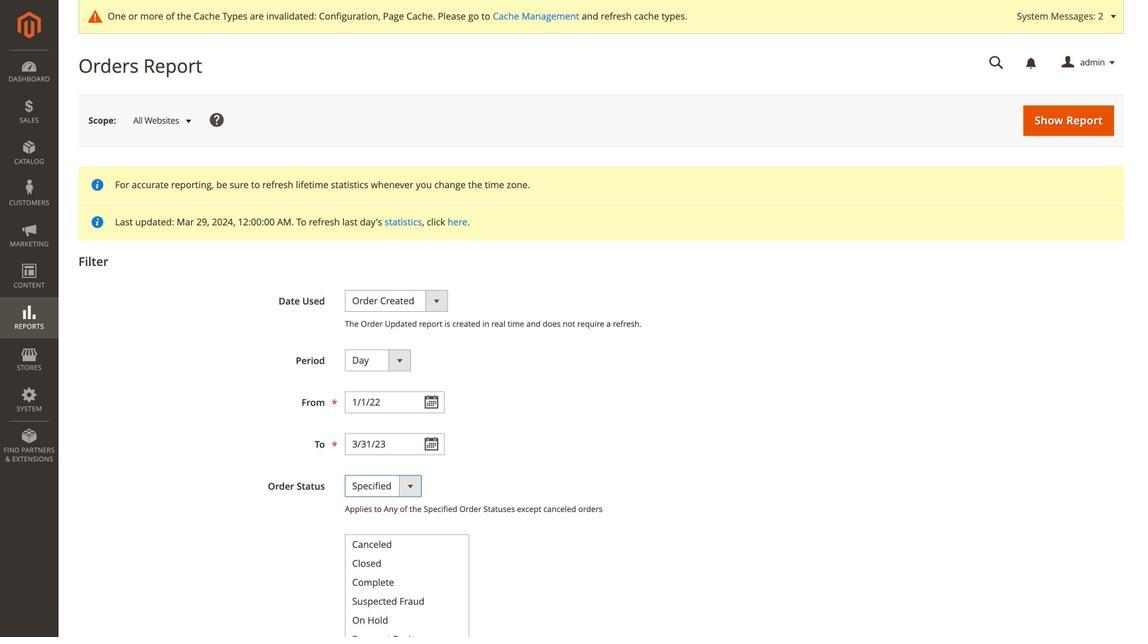 Task type: vqa. For each thing, say whether or not it's contained in the screenshot.
"menu"
no



Task type: locate. For each thing, give the bounding box(es) containing it.
None text field
[[980, 51, 1013, 74], [345, 391, 445, 413], [980, 51, 1013, 74], [345, 391, 445, 413]]

menu bar
[[0, 50, 59, 470]]

magento admin panel image
[[18, 11, 41, 39]]

None text field
[[345, 433, 445, 455]]



